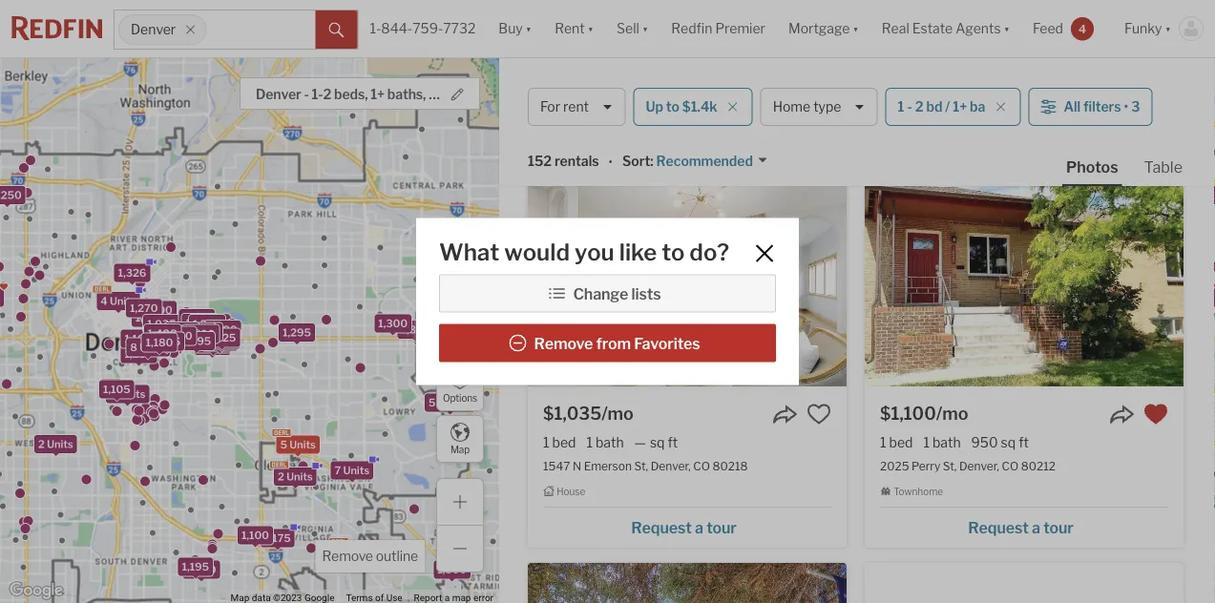 Task type: describe. For each thing, give the bounding box(es) containing it.
:
[[650, 153, 653, 169]]

59
[[429, 397, 443, 409]]

1,125
[[154, 335, 180, 348]]

/mo for $1,035
[[602, 403, 634, 424]]

1-844-759-7732 link
[[370, 20, 476, 37]]

home
[[773, 99, 811, 115]]

from
[[596, 335, 631, 353]]

$1,100 /mo
[[880, 403, 968, 424]]

perry
[[912, 459, 940, 473]]

map button
[[436, 415, 484, 463]]

beds,
[[334, 86, 368, 103]]

1 up 736
[[543, 19, 549, 36]]

to inside "dialog"
[[662, 239, 685, 266]]

rentals
[[555, 153, 599, 169]]

rent
[[764, 77, 812, 103]]

1,326
[[118, 267, 146, 279]]

sort
[[622, 153, 650, 169]]

bath up perry
[[933, 434, 961, 451]]

map
[[450, 444, 470, 456]]

1,295 right 1,155
[[208, 334, 236, 346]]

table
[[1144, 157, 1183, 176]]

all filters • 3 button
[[1028, 88, 1152, 126]]

1 up 2025
[[880, 434, 886, 451]]

$1,035 /mo
[[543, 403, 634, 424]]

up to $1.4k
[[646, 99, 717, 115]]

co for 1547 n emerson st, denver, co 80218
[[693, 459, 710, 473]]

1 bed up 1547
[[543, 434, 576, 451]]

a right /
[[956, 105, 964, 124]]

remove 1 - 2 bd / 1+ ba image
[[995, 101, 1006, 113]]

0 horizontal spatial 4
[[100, 295, 108, 308]]

denver for denver apartments for rent
[[528, 77, 600, 103]]

tour down for
[[706, 103, 737, 122]]

ft left feed on the top right of the page
[[1018, 19, 1028, 36]]

denver for denver - 1-2 beds, 1+ baths, <$1.4k
[[256, 86, 301, 103]]

1,295 down '1,290'
[[198, 340, 227, 352]]

premier
[[715, 20, 765, 37]]

1,150
[[165, 330, 192, 342]]

1,285
[[125, 348, 153, 360]]

6696
[[1116, 105, 1157, 124]]

recommended
[[656, 153, 753, 169]]

a up photo of 1639 race st, denver, co 80206
[[695, 518, 703, 537]]

2 st, from the left
[[943, 459, 957, 473]]

2025
[[880, 459, 909, 473]]

submit search image
[[329, 23, 344, 38]]

photos
[[1066, 157, 1118, 176]]

0 vertical spatial 1,250
[[193, 318, 221, 330]]

recommended button
[[653, 152, 768, 170]]

feed
[[1033, 20, 1063, 37]]

bed up 736
[[552, 19, 576, 36]]

(888) 244-6696 link
[[1017, 96, 1168, 129]]

remove from favorites
[[534, 335, 700, 353]]

1 up the 321
[[880, 19, 886, 36]]

7732
[[443, 20, 476, 37]]

favorite button checkbox for $1,035 /mo
[[807, 402, 831, 427]]

what would you like to do?
[[439, 239, 729, 266]]

filters
[[1083, 99, 1121, 115]]

ave, for 736
[[604, 44, 626, 58]]

321 e 18th ave, denver, co 80203
[[880, 44, 1063, 58]]

to inside button
[[666, 99, 679, 115]]

tour right /
[[967, 105, 998, 124]]

up
[[646, 99, 663, 115]]

1,175
[[265, 532, 291, 544]]

• for rentals
[[609, 154, 613, 171]]

bed up the 321
[[889, 19, 913, 36]]

redfin premier button
[[660, 0, 777, 57]]

1+ for /
[[953, 99, 967, 115]]

redfin premier
[[671, 20, 765, 37]]

co for 736 e 18th ave, denver, co 80203
[[671, 44, 688, 58]]

redfin
[[671, 20, 712, 37]]

rent
[[563, 99, 589, 115]]

remove up to $1.4k image
[[727, 101, 738, 113]]

sq right 455
[[1000, 19, 1015, 36]]

736
[[543, 44, 565, 58]]

1 bed up the 321
[[880, 19, 913, 36]]

home type button
[[760, 88, 878, 126]]

1,265 right 1,155
[[206, 335, 234, 348]]

0 vertical spatial 4 units
[[100, 295, 136, 308]]

1- inside button
[[312, 86, 323, 103]]

1,105
[[103, 383, 130, 396]]

0 horizontal spatial 2 units
[[38, 438, 73, 451]]

7
[[335, 464, 341, 477]]

1 down $1,035 /mo
[[586, 434, 593, 451]]

denver - 1-2 beds, 1+ baths, <$1.4k
[[256, 86, 473, 103]]

1,295 right '1,290'
[[283, 326, 311, 339]]

1 bath up the 736 e 18th ave, denver, co 80203 on the top
[[586, 19, 624, 36]]

ave, for 321
[[938, 44, 961, 58]]

152
[[528, 153, 552, 169]]

denver, for 736 e 18th ave, denver, co 80203
[[629, 44, 669, 58]]

• for filters
[[1124, 99, 1128, 115]]

1 horizontal spatial 1-
[[370, 20, 381, 37]]

- for denver
[[304, 86, 309, 103]]

favorite button image
[[807, 402, 831, 427]]

3
[[1131, 99, 1140, 115]]

152 rentals •
[[528, 153, 613, 171]]

1 - 2 bd / 1+ ba button
[[885, 88, 1021, 126]]

photo of 1639 race st, denver, co 80206 image
[[528, 563, 847, 603]]

1,155
[[169, 333, 196, 346]]

all filters • 3
[[1064, 99, 1140, 115]]

remove for remove from favorites
[[534, 335, 593, 353]]

1,035
[[147, 318, 176, 330]]

tour down 80218
[[706, 518, 737, 537]]

bath up emerson
[[596, 434, 624, 451]]

1 — sq ft from the top
[[634, 19, 678, 36]]

for
[[540, 99, 560, 115]]

/
[[945, 99, 950, 115]]

lists
[[631, 285, 661, 304]]

1 - 2 bd / 1+ ba
[[898, 99, 985, 115]]

1,195
[[182, 561, 209, 573]]

1 up the 736 e 18th ave, denver, co 80203 on the top
[[586, 19, 593, 36]]

sort :
[[622, 153, 653, 169]]

sq up the 1547 n emerson st, denver, co 80218
[[650, 434, 665, 451]]

co for 321 e 18th ave, denver, co 80203
[[1006, 44, 1023, 58]]

map region
[[0, 0, 504, 603]]

bath up 321 e 18th ave, denver, co 80203
[[933, 19, 961, 36]]

would
[[504, 239, 570, 266]]

844-
[[381, 20, 412, 37]]

2 — from the top
[[634, 434, 646, 451]]

1,290
[[209, 324, 237, 336]]

for rent button
[[528, 88, 626, 126]]

1 up perry
[[923, 434, 930, 451]]

tour down 80212
[[1043, 518, 1074, 537]]

options button
[[436, 364, 484, 411]]

denver, for 321 e 18th ave, denver, co 80203
[[964, 44, 1004, 58]]

townhome
[[894, 486, 943, 498]]

do?
[[690, 239, 729, 266]]

what would you like to do? dialog
[[416, 218, 799, 385]]

1,270
[[130, 302, 158, 315]]

house
[[557, 486, 585, 498]]



Task type: vqa. For each thing, say whether or not it's contained in the screenshot.
Map 'region'
yes



Task type: locate. For each thing, give the bounding box(es) containing it.
favorite button checkbox for $1,100 /mo
[[1143, 402, 1168, 427]]

denver apartments for rent
[[528, 77, 812, 103]]

n
[[573, 459, 581, 473]]

(888)
[[1036, 105, 1077, 124]]

remove left outline
[[322, 548, 373, 565]]

request down the '2025 perry st, denver, co 80212'
[[968, 518, 1029, 537]]

18th
[[577, 44, 601, 58], [912, 44, 936, 58]]

1547
[[543, 459, 570, 473]]

736 e 18th ave, denver, co 80203
[[543, 44, 728, 58]]

1 vertical spatial — sq ft
[[634, 434, 678, 451]]

e right 736
[[567, 44, 575, 58]]

1 horizontal spatial e
[[902, 44, 909, 58]]

• left 3
[[1124, 99, 1128, 115]]

950 sq ft
[[971, 434, 1029, 451]]

/mo for $1,100
[[936, 403, 968, 424]]

23
[[337, 548, 351, 560]]

1+ inside button
[[953, 99, 967, 115]]

1 vertical spatial remove
[[322, 548, 373, 565]]

1 vertical spatial 1,250
[[195, 334, 223, 346]]

— sq ft up the 1547 n emerson st, denver, co 80218
[[634, 434, 678, 451]]

a
[[695, 103, 703, 122], [956, 105, 964, 124], [695, 518, 703, 537], [1032, 518, 1040, 537]]

bath up the 736 e 18th ave, denver, co 80203 on the top
[[596, 19, 624, 36]]

like
[[619, 239, 657, 266]]

photo of 1547 n emerson st, denver, co 80218 image
[[528, 152, 847, 387]]

1,250
[[193, 318, 221, 330], [195, 334, 223, 346]]

1 horizontal spatial favorite button checkbox
[[1143, 402, 1168, 427]]

0 vertical spatial —
[[634, 19, 646, 36]]

denver, down 455
[[964, 44, 1004, 58]]

2 horizontal spatial 2 units
[[344, 551, 379, 563]]

1 up 321 e 18th ave, denver, co 80203
[[923, 19, 930, 36]]

1,295
[[183, 312, 211, 325], [283, 326, 311, 339], [208, 334, 236, 346], [198, 340, 227, 352]]

outline
[[376, 548, 418, 565]]

80203 for 736 e 18th ave, denver, co 80203
[[691, 44, 728, 58]]

1 80203 from the left
[[691, 44, 728, 58]]

$1,035
[[543, 403, 602, 424]]

• left sort
[[609, 154, 613, 171]]

remove left from
[[534, 335, 593, 353]]

e for 321
[[902, 44, 909, 58]]

st, right perry
[[943, 459, 957, 473]]

0 horizontal spatial e
[[567, 44, 575, 58]]

(888) 244-6696
[[1036, 105, 1157, 124]]

1
[[543, 19, 549, 36], [586, 19, 593, 36], [880, 19, 886, 36], [923, 19, 930, 36], [898, 99, 904, 115], [543, 434, 549, 451], [586, 434, 593, 451], [880, 434, 886, 451], [923, 434, 930, 451]]

1547 n emerson st, denver, co 80218
[[543, 459, 748, 473]]

1,300
[[143, 304, 173, 316], [378, 317, 408, 330], [437, 563, 467, 576], [187, 564, 216, 576]]

- left beds,
[[304, 86, 309, 103]]

1 vertical spatial 4
[[100, 295, 108, 308]]

— sq ft
[[634, 19, 678, 36], [634, 434, 678, 451]]

2
[[323, 86, 331, 103], [915, 99, 923, 115], [38, 438, 45, 451], [278, 471, 284, 483], [344, 551, 351, 563]]

4 units
[[100, 295, 136, 308], [110, 388, 145, 400]]

co left 80218
[[693, 459, 710, 473]]

photo of 2025 perry st, denver, co 80212 image
[[865, 152, 1184, 387]]

1-
[[370, 20, 381, 37], [312, 86, 323, 103]]

4 units down 1,326
[[100, 295, 136, 308]]

e for 736
[[567, 44, 575, 58]]

favorite button image
[[1143, 402, 1168, 427]]

•
[[1124, 99, 1128, 115], [609, 154, 613, 171]]

1,100
[[241, 529, 269, 542]]

denver, for 1547 n emerson st, denver, co 80218
[[651, 459, 691, 473]]

a down 80212
[[1032, 518, 1040, 537]]

0 vertical spatial — sq ft
[[634, 19, 678, 36]]

0 vertical spatial 4
[[1079, 22, 1086, 36]]

321
[[880, 44, 900, 58]]

/mo up emerson
[[602, 403, 634, 424]]

1 favorite button checkbox from the left
[[807, 402, 831, 427]]

denver left remove denver image
[[131, 21, 176, 38]]

remove for remove outline
[[322, 548, 373, 565]]

1 bath up perry
[[923, 434, 961, 451]]

1,295 up 1,315
[[183, 312, 211, 325]]

for
[[730, 77, 759, 103]]

options
[[443, 393, 477, 404]]

remove outline
[[322, 548, 418, 565]]

denver, down 950
[[959, 459, 999, 473]]

1 vertical spatial 4 units
[[110, 388, 145, 400]]

0 horizontal spatial 1+
[[371, 86, 385, 103]]

$1.4k
[[682, 99, 717, 115]]

denver, left 80218
[[651, 459, 691, 473]]

table button
[[1140, 157, 1186, 184]]

• inside button
[[1124, 99, 1128, 115]]

8 units
[[130, 341, 166, 354]]

2 favorite button checkbox from the left
[[1143, 402, 1168, 427]]

denver - 1-2 beds, 1+ baths, <$1.4k button
[[240, 77, 480, 110]]

co down 950 sq ft
[[1002, 459, 1019, 473]]

1,180
[[146, 336, 173, 349]]

80203 down feed on the top right of the page
[[1025, 44, 1063, 58]]

0 vertical spatial to
[[666, 99, 679, 115]]

1,265
[[206, 335, 234, 348], [199, 337, 228, 350]]

1,400
[[135, 312, 165, 324], [189, 326, 218, 338], [148, 327, 177, 340], [186, 328, 215, 340]]

0 horizontal spatial /mo
[[602, 403, 634, 424]]

1,325
[[208, 332, 236, 344]]

1 horizontal spatial 2 units
[[278, 471, 313, 483]]

2 80203 from the left
[[1025, 44, 1063, 58]]

950
[[971, 434, 998, 451]]

59 units
[[429, 397, 471, 409]]

1 ave, from the left
[[604, 44, 626, 58]]

18th for 321
[[912, 44, 936, 58]]

1 horizontal spatial 1+
[[953, 99, 967, 115]]

favorite button checkbox
[[807, 402, 831, 427], [1143, 402, 1168, 427]]

1 horizontal spatial 80203
[[1025, 44, 1063, 58]]

1 vertical spatial 1-
[[312, 86, 323, 103]]

1 bath
[[586, 19, 624, 36], [923, 19, 961, 36], [586, 434, 624, 451], [923, 434, 961, 451]]

what
[[439, 239, 499, 266]]

0 vertical spatial 2 units
[[38, 438, 73, 451]]

remove denver image
[[184, 24, 196, 35]]

$1,100
[[880, 403, 936, 424]]

e right the 321
[[902, 44, 909, 58]]

1+ inside button
[[371, 86, 385, 103]]

0 horizontal spatial 80203
[[691, 44, 728, 58]]

1 vertical spatial to
[[662, 239, 685, 266]]

- for 1
[[907, 99, 912, 115]]

0 vertical spatial 1-
[[370, 20, 381, 37]]

- left bd
[[907, 99, 912, 115]]

4
[[1079, 22, 1086, 36], [100, 295, 108, 308], [110, 388, 117, 400]]

0 vertical spatial •
[[1124, 99, 1128, 115]]

2 vertical spatial 2 units
[[344, 551, 379, 563]]

1 — from the top
[[634, 19, 646, 36]]

what would you like to do? element
[[439, 239, 729, 266]]

for rent
[[540, 99, 589, 115]]

draw
[[449, 341, 472, 352]]

/mo up the '2025 perry st, denver, co 80212'
[[936, 403, 968, 424]]

1,265 down '1,290'
[[199, 337, 228, 350]]

1+ right beds,
[[371, 86, 385, 103]]

ave,
[[604, 44, 626, 58], [938, 44, 961, 58]]

bed
[[552, 19, 576, 36], [889, 19, 913, 36], [552, 434, 576, 451], [889, 434, 913, 451]]

1+ right /
[[953, 99, 967, 115]]

ft up the 1547 n emerson st, denver, co 80218
[[668, 434, 678, 451]]

2 ave, from the left
[[938, 44, 961, 58]]

2 inside button
[[323, 86, 331, 103]]

all
[[1064, 99, 1081, 115]]

ba
[[970, 99, 985, 115]]

2 /mo from the left
[[936, 403, 968, 424]]

1 horizontal spatial /mo
[[936, 403, 968, 424]]

denver for denver
[[131, 21, 176, 38]]

1 e from the left
[[567, 44, 575, 58]]

denver, up apartments
[[629, 44, 669, 58]]

5 units
[[280, 439, 316, 451]]

change lists button
[[439, 274, 776, 313]]

remove inside button
[[322, 548, 373, 565]]

18th for 736
[[577, 44, 601, 58]]

co down "455 sq ft" on the right
[[1006, 44, 1023, 58]]

2 vertical spatial 4
[[110, 388, 117, 400]]

1 inside button
[[898, 99, 904, 115]]

4 units down 1,285
[[110, 388, 145, 400]]

denver inside button
[[256, 86, 301, 103]]

8
[[130, 341, 137, 354]]

to
[[666, 99, 679, 115], [662, 239, 685, 266]]

1,350
[[186, 317, 215, 329], [401, 324, 430, 336], [182, 326, 211, 338]]

0 horizontal spatial denver
[[131, 21, 176, 38]]

sq right 950
[[1001, 434, 1016, 451]]

0 horizontal spatial favorite button checkbox
[[807, 402, 831, 427]]

request left the ba
[[892, 105, 953, 124]]

0 vertical spatial remove
[[534, 335, 593, 353]]

remove
[[534, 335, 593, 353], [322, 548, 373, 565]]

sq
[[650, 19, 665, 36], [1000, 19, 1015, 36], [650, 434, 665, 451], [1001, 434, 1016, 451]]

bed up 1547
[[552, 434, 576, 451]]

1,395
[[182, 335, 211, 348]]

1 horizontal spatial denver
[[256, 86, 301, 103]]

1- right submit search icon
[[370, 20, 381, 37]]

change
[[573, 285, 628, 304]]

ft up 80212
[[1019, 434, 1029, 451]]

to right like
[[662, 239, 685, 266]]

1 bed up 736
[[543, 19, 576, 36]]

2 units
[[38, 438, 73, 451], [278, 471, 313, 483], [344, 551, 379, 563]]

1 /mo from the left
[[602, 403, 634, 424]]

759-
[[412, 20, 443, 37]]

remove from favorites button
[[439, 324, 776, 362]]

2 — sq ft from the top
[[634, 434, 678, 451]]

1 vertical spatial 2 units
[[278, 471, 313, 483]]

home type
[[773, 99, 841, 115]]

sq up the 736 e 18th ave, denver, co 80203 on the top
[[650, 19, 665, 36]]

1 horizontal spatial 4
[[110, 388, 117, 400]]

- inside button
[[304, 86, 309, 103]]

type
[[813, 99, 841, 115]]

1 left bd
[[898, 99, 904, 115]]

— up the 736 e 18th ave, denver, co 80203 on the top
[[634, 19, 646, 36]]

2 18th from the left
[[912, 44, 936, 58]]

request down apartments
[[631, 103, 692, 122]]

co down redfin
[[671, 44, 688, 58]]

ave, up /
[[938, 44, 961, 58]]

0 horizontal spatial 1-
[[312, 86, 323, 103]]

18th right 736
[[577, 44, 601, 58]]

st, right emerson
[[634, 459, 648, 473]]

1 bath up 321 e 18th ave, denver, co 80203
[[923, 19, 961, 36]]

favorites
[[634, 335, 700, 353]]

1 horizontal spatial -
[[907, 99, 912, 115]]

bed up 2025
[[889, 434, 913, 451]]

ft up the 736 e 18th ave, denver, co 80203 on the top
[[668, 19, 678, 36]]

2 inside button
[[915, 99, 923, 115]]

• inside 152 rentals •
[[609, 154, 613, 171]]

5
[[280, 439, 287, 451]]

1 bath up emerson
[[586, 434, 624, 451]]

0 horizontal spatial st,
[[634, 459, 648, 473]]

1 horizontal spatial ave,
[[938, 44, 961, 58]]

to right up
[[666, 99, 679, 115]]

1 horizontal spatial remove
[[534, 335, 593, 353]]

apartments
[[605, 77, 726, 103]]

1,315
[[168, 326, 195, 338]]

80212
[[1021, 459, 1056, 473]]

2 horizontal spatial 4
[[1079, 22, 1086, 36]]

18th right the 321
[[912, 44, 936, 58]]

baths,
[[387, 86, 426, 103]]

1 vertical spatial —
[[634, 434, 646, 451]]

a left remove up to $1.4k icon
[[695, 103, 703, 122]]

7 units
[[335, 464, 369, 477]]

1- left beds,
[[312, 86, 323, 103]]

1 up 1547
[[543, 434, 549, 451]]

1 horizontal spatial st,
[[943, 459, 957, 473]]

2025 perry st, denver, co 80212
[[880, 459, 1056, 473]]

-
[[304, 86, 309, 103], [907, 99, 912, 115]]

2 horizontal spatial denver
[[528, 77, 600, 103]]

denver down 736
[[528, 77, 600, 103]]

80218
[[712, 459, 748, 473]]

google image
[[5, 578, 68, 603]]

2 e from the left
[[902, 44, 909, 58]]

request up photo of 1639 race st, denver, co 80206
[[631, 518, 692, 537]]

0 horizontal spatial •
[[609, 154, 613, 171]]

— up the 1547 n emerson st, denver, co 80218
[[634, 434, 646, 451]]

1+ for beds,
[[371, 86, 385, 103]]

change lists
[[573, 285, 661, 304]]

0 horizontal spatial 18th
[[577, 44, 601, 58]]

ave, right 736
[[604, 44, 626, 58]]

1 vertical spatial •
[[609, 154, 613, 171]]

1 18th from the left
[[577, 44, 601, 58]]

0 horizontal spatial ave,
[[604, 44, 626, 58]]

denver left beds,
[[256, 86, 301, 103]]

80203 down redfin premier
[[691, 44, 728, 58]]

1 horizontal spatial •
[[1124, 99, 1128, 115]]

1 st, from the left
[[634, 459, 648, 473]]

1 bed up 2025
[[880, 434, 913, 451]]

1 horizontal spatial 18th
[[912, 44, 936, 58]]

0 horizontal spatial -
[[304, 86, 309, 103]]

you
[[575, 239, 614, 266]]

- inside button
[[907, 99, 912, 115]]

80203 for 321 e 18th ave, denver, co 80203
[[1025, 44, 1063, 58]]

<$1.4k
[[429, 86, 473, 103]]

remove inside "button"
[[534, 335, 593, 353]]

emerson
[[584, 459, 632, 473]]

— sq ft up the 736 e 18th ave, denver, co 80203 on the top
[[634, 19, 678, 36]]

244-
[[1080, 105, 1116, 124]]

0 horizontal spatial remove
[[322, 548, 373, 565]]

1+
[[371, 86, 385, 103], [953, 99, 967, 115]]



